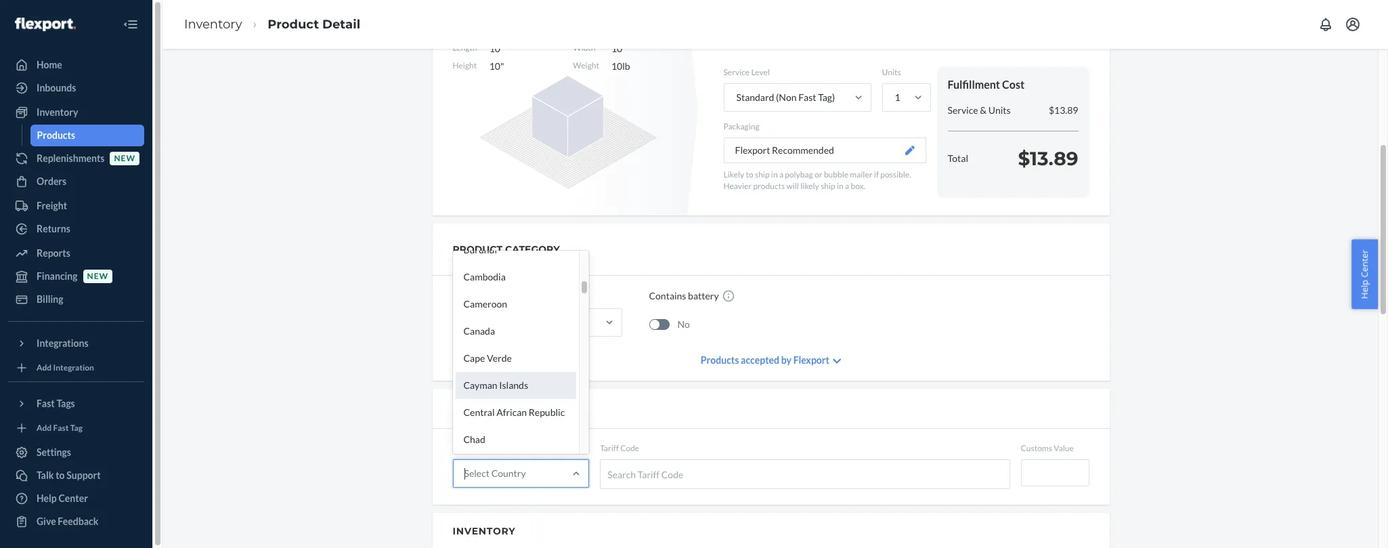 Task type: vqa. For each thing, say whether or not it's contained in the screenshot.
inventory - lot tracking and fefo (single product)
no



Task type: describe. For each thing, give the bounding box(es) containing it.
customs value
[[1021, 443, 1074, 453]]

of
[[484, 443, 493, 453]]

talk to support link
[[8, 465, 144, 486]]

packaging
[[724, 121, 760, 132]]

tariff code
[[600, 443, 640, 453]]

verde
[[487, 352, 512, 364]]

0 horizontal spatial code
[[621, 443, 640, 453]]

tag
[[70, 423, 83, 433]]

to for talk
[[56, 469, 65, 481]]

country of origin
[[453, 443, 517, 453]]

10 " height
[[453, 43, 626, 70]]

returns
[[37, 223, 70, 234]]

chad
[[464, 434, 486, 445]]

returns link
[[8, 218, 144, 240]]

category
[[505, 243, 560, 255]]

weight
[[573, 60, 599, 70]]

product detail
[[268, 17, 360, 32]]

settings link
[[8, 442, 144, 463]]

origin
[[495, 443, 517, 453]]

help center link
[[8, 488, 144, 509]]

add fast tag link
[[8, 420, 144, 436]]

likely
[[801, 181, 820, 191]]

central
[[464, 407, 495, 418]]

products for products accepted by flexport
[[701, 354, 739, 366]]

1 horizontal spatial flexport
[[794, 354, 830, 366]]

customs information
[[453, 402, 586, 415]]

polybag
[[785, 170, 813, 180]]

burundi
[[464, 244, 497, 255]]

possible.
[[881, 170, 912, 180]]

tag)
[[818, 92, 835, 103]]

tags
[[57, 398, 75, 409]]

1 horizontal spatial tariff
[[638, 469, 660, 480]]

service level
[[724, 67, 770, 77]]

freight
[[37, 200, 67, 211]]

value
[[1054, 443, 1074, 453]]

fulfillment cost
[[948, 78, 1025, 91]]

product
[[453, 243, 503, 255]]

add integration link
[[8, 360, 144, 376]]

1 10 " from the top
[[490, 43, 504, 54]]

flexport recommended
[[735, 144, 834, 156]]

reports
[[37, 247, 70, 259]]

flexport recommended button
[[724, 138, 926, 163]]

1 vertical spatial inventory link
[[8, 102, 144, 123]]

1
[[895, 92, 901, 103]]

no
[[678, 318, 690, 330]]

width
[[573, 43, 596, 53]]

by
[[782, 354, 792, 366]]

height
[[453, 60, 477, 70]]

products
[[754, 181, 785, 191]]

cameroon
[[464, 298, 507, 310]]

1 horizontal spatial a
[[845, 181, 850, 191]]

new for financing
[[87, 271, 108, 281]]

center inside help center button
[[1359, 249, 1371, 277]]

customs for customs information
[[453, 402, 505, 415]]

new for replenishments
[[114, 153, 135, 164]]

$13.89 for total
[[1018, 147, 1079, 170]]

information
[[509, 402, 586, 415]]

integrations button
[[8, 333, 144, 354]]

african
[[497, 407, 527, 418]]

add integration
[[37, 363, 94, 373]]

heavier
[[724, 181, 752, 191]]

products accepted by flexport
[[701, 354, 830, 366]]

help inside button
[[1359, 279, 1371, 299]]

center inside help center link
[[59, 492, 88, 504]]

10 right height at left
[[490, 60, 501, 72]]

select country
[[464, 468, 526, 479]]

service for service level
[[724, 67, 750, 77]]

likely
[[724, 170, 745, 180]]

10 inside 10 " height
[[612, 43, 623, 54]]

products link
[[30, 125, 144, 146]]

add for add integration
[[37, 363, 52, 373]]

likely to ship in a polybag or bubble mailer if possible. heavier products will likely ship in a box.
[[724, 170, 912, 191]]

feedback
[[58, 516, 99, 527]]

pen image
[[905, 146, 915, 155]]

product category
[[453, 243, 560, 255]]

integration
[[53, 363, 94, 373]]

reports link
[[8, 243, 144, 264]]

home
[[37, 59, 62, 70]]

help center button
[[1352, 239, 1379, 309]]

integrations
[[37, 337, 88, 349]]

financing
[[37, 270, 78, 282]]

talk to support
[[37, 469, 101, 481]]

if
[[874, 170, 879, 180]]

search tariff code
[[608, 469, 684, 480]]

service for service & units
[[948, 104, 979, 116]]



Task type: locate. For each thing, give the bounding box(es) containing it.
"
[[501, 43, 504, 54], [623, 43, 626, 54], [501, 60, 504, 72]]

1 horizontal spatial customs
[[1021, 443, 1053, 453]]

cayman
[[464, 379, 498, 391]]

breadcrumbs navigation
[[173, 4, 371, 44]]

support
[[67, 469, 101, 481]]

ship up products
[[755, 170, 770, 180]]

1 horizontal spatial inventory
[[184, 17, 242, 32]]

code up search
[[621, 443, 640, 453]]

0 horizontal spatial tariff
[[600, 443, 619, 453]]

in up products
[[771, 170, 778, 180]]

" right "length"
[[501, 43, 504, 54]]

0 vertical spatial code
[[621, 443, 640, 453]]

fast inside "dropdown button"
[[37, 398, 55, 409]]

service left &
[[948, 104, 979, 116]]

0 horizontal spatial to
[[56, 469, 65, 481]]

mailer
[[850, 170, 873, 180]]

service & units
[[948, 104, 1011, 116]]

to right talk
[[56, 469, 65, 481]]

1 vertical spatial $13.89
[[1018, 147, 1079, 170]]

1 vertical spatial fast
[[37, 398, 55, 409]]

0 horizontal spatial customs
[[453, 402, 505, 415]]

islands
[[499, 379, 528, 391]]

flexport
[[735, 144, 770, 156], [794, 354, 830, 366]]

0 horizontal spatial a
[[780, 170, 784, 180]]

1 vertical spatial tariff
[[638, 469, 660, 480]]

0 horizontal spatial flexport
[[735, 144, 770, 156]]

product detail link
[[268, 17, 360, 32]]

0 horizontal spatial country
[[453, 443, 482, 453]]

canada
[[464, 325, 495, 337]]

(non
[[776, 92, 797, 103]]

to for likely
[[746, 170, 754, 180]]

inbounds link
[[8, 77, 144, 99]]

country down 'origin'
[[492, 468, 526, 479]]

cambodia
[[464, 271, 506, 283]]

products left accepted
[[701, 354, 739, 366]]

0 vertical spatial customs
[[453, 402, 505, 415]]

products
[[37, 129, 75, 141], [701, 354, 739, 366]]

a
[[780, 170, 784, 180], [845, 181, 850, 191]]

cost
[[1003, 78, 1025, 91]]

customs left value at the bottom right
[[1021, 443, 1053, 453]]

1 vertical spatial a
[[845, 181, 850, 191]]

level
[[752, 67, 770, 77]]

product inside breadcrumbs "navigation"
[[268, 17, 319, 32]]

give
[[37, 516, 56, 527]]

tariff up search
[[600, 443, 619, 453]]

open account menu image
[[1345, 16, 1362, 33]]

1 horizontal spatial code
[[662, 469, 684, 480]]

0 vertical spatial inventory link
[[184, 17, 242, 32]]

1 horizontal spatial country
[[492, 468, 526, 479]]

open notifications image
[[1318, 16, 1335, 33]]

to
[[746, 170, 754, 180], [56, 469, 65, 481]]

select
[[464, 468, 490, 479]]

add left integration
[[37, 363, 52, 373]]

1 vertical spatial in
[[837, 181, 844, 191]]

billing
[[37, 293, 63, 305]]

1 vertical spatial center
[[59, 492, 88, 504]]

product for product detail
[[268, 17, 319, 32]]

or
[[815, 170, 823, 180]]

0 horizontal spatial center
[[59, 492, 88, 504]]

0 vertical spatial to
[[746, 170, 754, 180]]

0 vertical spatial new
[[114, 153, 135, 164]]

0 vertical spatial service
[[724, 67, 750, 77]]

1 vertical spatial customs
[[1021, 443, 1053, 453]]

standard (non fast tag)
[[737, 92, 835, 103]]

tariff
[[600, 443, 619, 453], [638, 469, 660, 480]]

a left box.
[[845, 181, 850, 191]]

fast tags button
[[8, 393, 144, 415]]

box.
[[851, 181, 866, 191]]

a up products
[[780, 170, 784, 180]]

inventory inside breadcrumbs "navigation"
[[184, 17, 242, 32]]

total
[[948, 152, 969, 164]]

products for products
[[37, 129, 75, 141]]

0 vertical spatial center
[[1359, 249, 1371, 277]]

cayman islands
[[464, 379, 528, 391]]

1 vertical spatial country
[[492, 468, 526, 479]]

add fast tag
[[37, 423, 83, 433]]

freight link
[[8, 195, 144, 217]]

1 vertical spatial help
[[37, 492, 57, 504]]

new down products link
[[114, 153, 135, 164]]

1 horizontal spatial help
[[1359, 279, 1371, 299]]

0 vertical spatial units
[[882, 67, 901, 77]]

country up chile
[[453, 443, 482, 453]]

0 vertical spatial $13.89
[[1049, 104, 1079, 116]]

fast left tags at left
[[37, 398, 55, 409]]

0 horizontal spatial product
[[268, 17, 319, 32]]

settings
[[37, 446, 71, 458]]

1 horizontal spatial to
[[746, 170, 754, 180]]

&
[[980, 104, 987, 116]]

flexport right 'by'
[[794, 354, 830, 366]]

2 vertical spatial fast
[[53, 423, 69, 433]]

ship down bubble on the top of the page
[[821, 181, 836, 191]]

code right search
[[662, 469, 684, 480]]

0 vertical spatial flexport
[[735, 144, 770, 156]]

fast tags
[[37, 398, 75, 409]]

1 horizontal spatial units
[[989, 104, 1011, 116]]

0 vertical spatial country
[[453, 443, 482, 453]]

units
[[882, 67, 901, 77], [989, 104, 1011, 116]]

billing link
[[8, 289, 144, 310]]

" inside 10 " height
[[623, 43, 626, 54]]

1 horizontal spatial products
[[701, 354, 739, 366]]

0 horizontal spatial inventory link
[[8, 102, 144, 123]]

10 up 10 lb
[[612, 43, 623, 54]]

product left detail
[[268, 17, 319, 32]]

1 horizontal spatial ship
[[821, 181, 836, 191]]

battery
[[688, 290, 719, 301]]

fast left tag)
[[799, 92, 817, 103]]

add for add fast tag
[[37, 423, 52, 433]]

detail
[[322, 17, 360, 32]]

inventory
[[184, 17, 242, 32], [37, 106, 78, 118], [453, 525, 516, 537]]

0 vertical spatial inventory
[[184, 17, 242, 32]]

inventory link
[[184, 17, 242, 32], [8, 102, 144, 123]]

" right height at left
[[501, 60, 504, 72]]

2 add from the top
[[37, 423, 52, 433]]

1 vertical spatial 10 "
[[490, 60, 504, 72]]

" up lb on the left of the page
[[623, 43, 626, 54]]

0 horizontal spatial inventory
[[37, 106, 78, 118]]

help
[[1359, 279, 1371, 299], [37, 492, 57, 504]]

2 10 " from the top
[[490, 60, 504, 72]]

1 vertical spatial units
[[989, 104, 1011, 116]]

1 vertical spatial to
[[56, 469, 65, 481]]

will
[[787, 181, 799, 191]]

give feedback
[[37, 516, 99, 527]]

recommended
[[772, 144, 834, 156]]

1 horizontal spatial new
[[114, 153, 135, 164]]

0 vertical spatial tariff
[[600, 443, 619, 453]]

chile
[[464, 461, 485, 472]]

1 vertical spatial new
[[87, 271, 108, 281]]

1 horizontal spatial center
[[1359, 249, 1371, 277]]

close navigation image
[[123, 16, 139, 33]]

tariff right search
[[638, 469, 660, 480]]

to inside talk to support link
[[56, 469, 65, 481]]

1 vertical spatial ship
[[821, 181, 836, 191]]

0 horizontal spatial help
[[37, 492, 57, 504]]

0 horizontal spatial units
[[882, 67, 901, 77]]

product down cambodia
[[453, 290, 486, 301]]

0 horizontal spatial service
[[724, 67, 750, 77]]

1 horizontal spatial inventory link
[[184, 17, 242, 32]]

products inside products link
[[37, 129, 75, 141]]

help center inside help center link
[[37, 492, 88, 504]]

1 vertical spatial inventory
[[37, 106, 78, 118]]

1 vertical spatial help center
[[37, 492, 88, 504]]

fast left tag
[[53, 423, 69, 433]]

replenishments
[[37, 152, 105, 164]]

0 vertical spatial product
[[268, 17, 319, 32]]

fast
[[799, 92, 817, 103], [37, 398, 55, 409], [53, 423, 69, 433]]

orders
[[37, 175, 67, 187]]

category
[[488, 290, 525, 301]]

10 "
[[490, 43, 504, 54], [490, 60, 504, 72]]

10 right "length"
[[490, 43, 501, 54]]

fulfillment
[[948, 78, 1001, 91]]

2 horizontal spatial inventory
[[453, 525, 516, 537]]

accepted
[[741, 354, 780, 366]]

products up replenishments
[[37, 129, 75, 141]]

chevron down image
[[833, 356, 841, 366]]

product category
[[453, 290, 525, 301]]

10 right weight
[[612, 60, 623, 72]]

flexport logo image
[[15, 17, 76, 31]]

home link
[[8, 54, 144, 76]]

10 " right "length"
[[490, 43, 504, 54]]

0 vertical spatial help center
[[1359, 249, 1371, 299]]

code
[[621, 443, 640, 453], [662, 469, 684, 480]]

0 vertical spatial a
[[780, 170, 784, 180]]

1 vertical spatial code
[[662, 469, 684, 480]]

units up "1"
[[882, 67, 901, 77]]

0 horizontal spatial new
[[87, 271, 108, 281]]

0 vertical spatial help
[[1359, 279, 1371, 299]]

service left level in the top of the page
[[724, 67, 750, 77]]

$13.89 for service & units
[[1049, 104, 1079, 116]]

0 vertical spatial ship
[[755, 170, 770, 180]]

0 horizontal spatial in
[[771, 170, 778, 180]]

in down bubble on the top of the page
[[837, 181, 844, 191]]

to inside 'likely to ship in a polybag or bubble mailer if possible. heavier products will likely ship in a box.'
[[746, 170, 754, 180]]

new down reports link
[[87, 271, 108, 281]]

10 " right height at left
[[490, 60, 504, 72]]

0 vertical spatial add
[[37, 363, 52, 373]]

units right &
[[989, 104, 1011, 116]]

1 vertical spatial add
[[37, 423, 52, 433]]

0 horizontal spatial ship
[[755, 170, 770, 180]]

0 horizontal spatial products
[[37, 129, 75, 141]]

cape verde
[[464, 352, 512, 364]]

customs down cayman
[[453, 402, 505, 415]]

lb
[[623, 60, 630, 72]]

center
[[1359, 249, 1371, 277], [59, 492, 88, 504]]

2 vertical spatial inventory
[[453, 525, 516, 537]]

1 vertical spatial products
[[701, 354, 739, 366]]

talk
[[37, 469, 54, 481]]

0 vertical spatial in
[[771, 170, 778, 180]]

add up settings
[[37, 423, 52, 433]]

to right likely
[[746, 170, 754, 180]]

0 vertical spatial products
[[37, 129, 75, 141]]

1 horizontal spatial service
[[948, 104, 979, 116]]

help center inside help center button
[[1359, 249, 1371, 299]]

contains battery
[[649, 290, 719, 301]]

flexport inside button
[[735, 144, 770, 156]]

1 horizontal spatial in
[[837, 181, 844, 191]]

republic
[[529, 407, 565, 418]]

1 add from the top
[[37, 363, 52, 373]]

service
[[724, 67, 750, 77], [948, 104, 979, 116]]

1 vertical spatial service
[[948, 104, 979, 116]]

contains
[[649, 290, 687, 301]]

search
[[608, 469, 636, 480]]

0 vertical spatial 10 "
[[490, 43, 504, 54]]

1 vertical spatial flexport
[[794, 354, 830, 366]]

$13.89
[[1049, 104, 1079, 116], [1018, 147, 1079, 170]]

product for product category
[[453, 290, 486, 301]]

1 horizontal spatial product
[[453, 290, 486, 301]]

None text field
[[1021, 459, 1090, 486]]

give feedback button
[[8, 511, 144, 532]]

1 vertical spatial product
[[453, 290, 486, 301]]

customs for customs value
[[1021, 443, 1053, 453]]

central african republic
[[464, 407, 565, 418]]

0 vertical spatial fast
[[799, 92, 817, 103]]

1 horizontal spatial help center
[[1359, 249, 1371, 299]]

10 lb
[[612, 60, 630, 72]]

0 horizontal spatial help center
[[37, 492, 88, 504]]

flexport down packaging
[[735, 144, 770, 156]]

help center
[[1359, 249, 1371, 299], [37, 492, 88, 504]]



